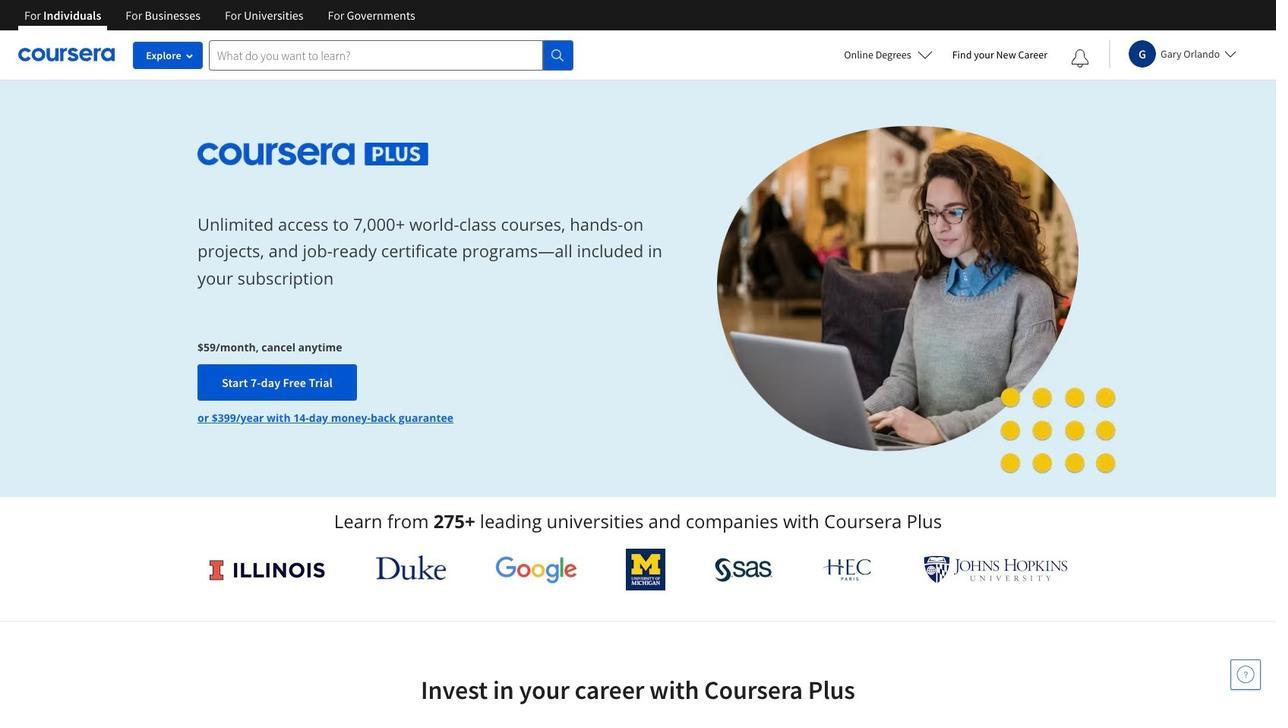 Task type: locate. For each thing, give the bounding box(es) containing it.
johns hopkins university image
[[924, 556, 1068, 584]]

university of michigan image
[[626, 549, 666, 591]]

google image
[[495, 556, 577, 584]]

banner navigation
[[12, 0, 427, 30]]

help center image
[[1237, 666, 1255, 684]]

None search field
[[209, 40, 573, 70]]

What do you want to learn? text field
[[209, 40, 543, 70]]



Task type: vqa. For each thing, say whether or not it's contained in the screenshot.
University of Michigan image
yes



Task type: describe. For each thing, give the bounding box(es) containing it.
sas image
[[715, 558, 772, 582]]

hec paris image
[[821, 554, 875, 586]]

duke university image
[[376, 556, 446, 580]]

coursera image
[[18, 43, 115, 67]]

coursera plus image
[[197, 143, 429, 165]]

university of illinois at urbana-champaign image
[[208, 558, 327, 582]]



